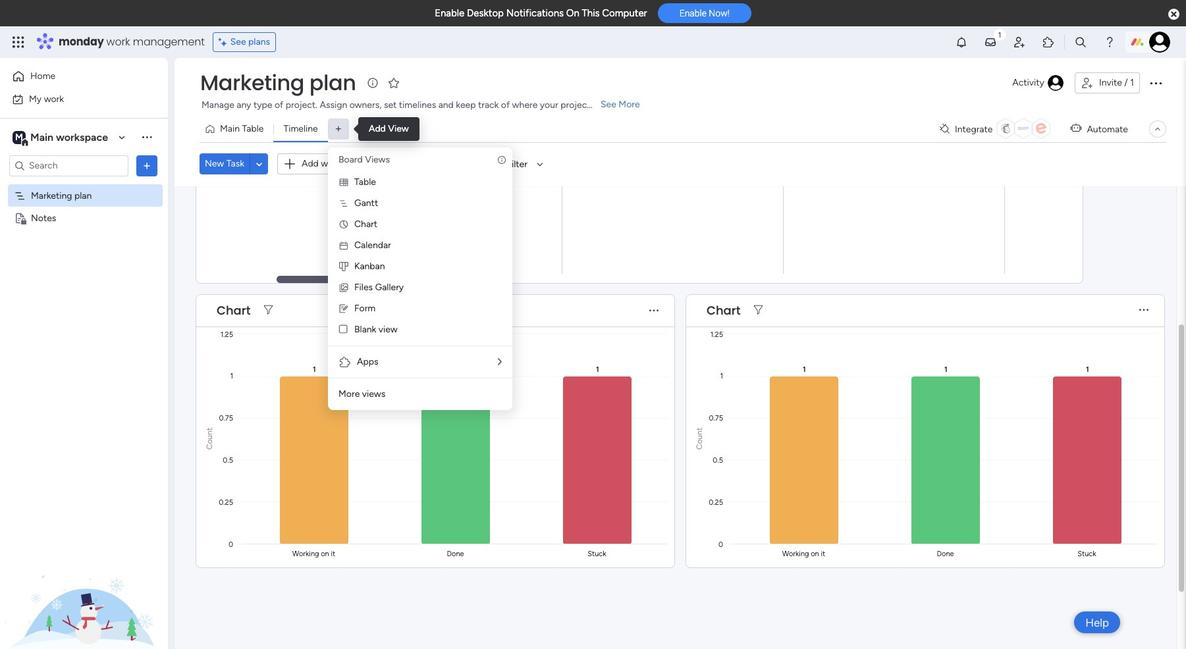 Task type: locate. For each thing, give the bounding box(es) containing it.
marketing up notes at top left
[[31, 190, 72, 201]]

invite / 1 button
[[1075, 72, 1140, 94]]

show board description image
[[365, 76, 381, 90]]

v2 funnel image
[[754, 306, 763, 315]]

0 horizontal spatial more
[[339, 389, 360, 400]]

1 horizontal spatial enable
[[679, 8, 707, 19]]

0 horizontal spatial work
[[44, 93, 64, 104]]

files
[[354, 282, 373, 293]]

where
[[512, 99, 538, 111]]

dapulse integrations image
[[940, 124, 950, 134]]

1 horizontal spatial options image
[[1148, 75, 1164, 91]]

chart for v2 funnel image
[[217, 302, 251, 319]]

collapse board header image
[[1153, 124, 1163, 134]]

activity button
[[1007, 72, 1069, 94]]

work for my
[[44, 93, 64, 104]]

private board image
[[14, 212, 26, 224]]

work
[[106, 34, 130, 49], [44, 93, 64, 104]]

enable now!
[[679, 8, 730, 19]]

more dots image
[[1139, 306, 1149, 315]]

0 horizontal spatial marketing
[[31, 190, 72, 201]]

dapulse close image
[[1168, 8, 1180, 21]]

add inside popup button
[[302, 158, 319, 169]]

add
[[369, 123, 386, 134], [302, 158, 319, 169]]

table down any
[[242, 123, 264, 134]]

my
[[29, 93, 42, 104]]

track
[[478, 99, 499, 111]]

chart
[[354, 219, 377, 230], [217, 302, 251, 319], [707, 302, 741, 319]]

option
[[0, 184, 168, 186]]

0 vertical spatial marketing plan
[[200, 68, 356, 97]]

options image down workspace options image
[[140, 159, 153, 172]]

new
[[205, 158, 224, 169]]

task
[[226, 158, 244, 169]]

chart left v2 funnel image
[[217, 302, 251, 319]]

1 vertical spatial work
[[44, 93, 64, 104]]

enable for enable now!
[[679, 8, 707, 19]]

kendall parks image
[[1149, 32, 1170, 53]]

apps image
[[1042, 36, 1055, 49], [339, 356, 352, 369]]

1 vertical spatial plan
[[74, 190, 92, 201]]

1 horizontal spatial apps image
[[1042, 36, 1055, 49]]

enable now! button
[[658, 3, 751, 23]]

see inside see plans "button"
[[230, 36, 246, 47]]

autopilot image
[[1070, 120, 1082, 137]]

2 horizontal spatial chart
[[707, 302, 741, 319]]

0 vertical spatial options image
[[1148, 75, 1164, 91]]

1 horizontal spatial main
[[220, 123, 240, 134]]

invite members image
[[1013, 36, 1026, 49]]

0 vertical spatial table
[[242, 123, 264, 134]]

0 horizontal spatial plan
[[74, 190, 92, 201]]

search everything image
[[1074, 36, 1087, 49]]

filter button
[[486, 154, 548, 175]]

0 vertical spatial more
[[619, 99, 640, 110]]

assign
[[320, 99, 347, 111]]

invite
[[1099, 77, 1122, 88]]

and
[[438, 99, 454, 111]]

form
[[354, 303, 376, 314]]

plan
[[309, 68, 356, 97], [74, 190, 92, 201]]

main content
[[175, 0, 1186, 649]]

main down manage
[[220, 123, 240, 134]]

1 horizontal spatial plan
[[309, 68, 356, 97]]

marketing plan
[[200, 68, 356, 97], [31, 190, 92, 201]]

of
[[275, 99, 283, 111], [501, 99, 510, 111]]

see plans
[[230, 36, 270, 47]]

apps
[[357, 356, 378, 367]]

my work button
[[8, 89, 142, 110]]

main content containing chart
[[175, 0, 1186, 649]]

work inside my work button
[[44, 93, 64, 104]]

gallery
[[375, 282, 404, 293]]

enable left now!
[[679, 8, 707, 19]]

add view image
[[336, 124, 341, 134]]

0 horizontal spatial see
[[230, 36, 246, 47]]

options image
[[1148, 75, 1164, 91], [140, 159, 153, 172]]

marketing plan up notes at top left
[[31, 190, 92, 201]]

marketing plan up type
[[200, 68, 356, 97]]

v2 funnel image
[[264, 306, 273, 315]]

1 vertical spatial apps image
[[339, 356, 352, 369]]

0 horizontal spatial main
[[30, 131, 53, 143]]

1 horizontal spatial more
[[619, 99, 640, 110]]

add left view at top
[[369, 123, 386, 134]]

0 vertical spatial see
[[230, 36, 246, 47]]

see
[[230, 36, 246, 47], [601, 99, 616, 110]]

1 horizontal spatial table
[[354, 176, 376, 188]]

stands.
[[593, 99, 622, 111]]

2 of from the left
[[501, 99, 510, 111]]

1 horizontal spatial work
[[106, 34, 130, 49]]

integrate
[[955, 123, 993, 135]]

0 horizontal spatial apps image
[[339, 356, 352, 369]]

main right workspace 'icon'
[[30, 131, 53, 143]]

add left the widget
[[302, 158, 319, 169]]

1 horizontal spatial marketing
[[200, 68, 304, 97]]

work right monday
[[106, 34, 130, 49]]

0 horizontal spatial enable
[[435, 7, 465, 19]]

main for main table
[[220, 123, 240, 134]]

1 horizontal spatial chart
[[354, 219, 377, 230]]

1 horizontal spatial of
[[501, 99, 510, 111]]

0 horizontal spatial marketing plan
[[31, 190, 92, 201]]

0 horizontal spatial table
[[242, 123, 264, 134]]

enable left desktop at the top left of the page
[[435, 7, 465, 19]]

1 horizontal spatial see
[[601, 99, 616, 110]]

1 vertical spatial more
[[339, 389, 360, 400]]

of right type
[[275, 99, 283, 111]]

enable inside 'button'
[[679, 8, 707, 19]]

chart down gantt
[[354, 219, 377, 230]]

apps image right invite members image
[[1042, 36, 1055, 49]]

help button
[[1074, 612, 1120, 634]]

more left views at the bottom left
[[339, 389, 360, 400]]

gantt
[[354, 198, 378, 209]]

table
[[242, 123, 264, 134], [354, 176, 376, 188]]

any
[[237, 99, 251, 111]]

Search field
[[378, 155, 417, 173]]

more
[[619, 99, 640, 110], [339, 389, 360, 400]]

activity
[[1012, 77, 1044, 88]]

0 horizontal spatial chart
[[217, 302, 251, 319]]

see for see plans
[[230, 36, 246, 47]]

1 vertical spatial see
[[601, 99, 616, 110]]

new task button
[[200, 154, 250, 175]]

list box
[[0, 182, 168, 407]]

apps image left "apps"
[[339, 356, 352, 369]]

see left the "plans"
[[230, 36, 246, 47]]

my work
[[29, 93, 64, 104]]

now!
[[709, 8, 730, 19]]

main inside button
[[220, 123, 240, 134]]

1 horizontal spatial add
[[369, 123, 386, 134]]

0 horizontal spatial of
[[275, 99, 283, 111]]

chart right 'dapulse drag handle 3' icon
[[707, 302, 741, 319]]

blank
[[354, 324, 376, 335]]

monday work management
[[59, 34, 205, 49]]

0 vertical spatial marketing
[[200, 68, 304, 97]]

project.
[[286, 99, 317, 111]]

main
[[220, 123, 240, 134], [30, 131, 53, 143]]

computer
[[602, 7, 647, 19]]

keep
[[456, 99, 476, 111]]

0 horizontal spatial options image
[[140, 159, 153, 172]]

0 vertical spatial add
[[369, 123, 386, 134]]

of right track
[[501, 99, 510, 111]]

more right project at the top left of page
[[619, 99, 640, 110]]

options image right 1
[[1148, 75, 1164, 91]]

add widget
[[302, 158, 350, 169]]

0 vertical spatial work
[[106, 34, 130, 49]]

main inside the workspace selection element
[[30, 131, 53, 143]]

dapulse drag handle 3 image
[[694, 306, 699, 315]]

enable
[[435, 7, 465, 19], [679, 8, 707, 19]]

plan up "assign"
[[309, 68, 356, 97]]

see right project at the top left of page
[[601, 99, 616, 110]]

monday
[[59, 34, 104, 49]]

plan down search in workspace field at the top left
[[74, 190, 92, 201]]

kanban
[[354, 261, 385, 272]]

enable desktop notifications on this computer
[[435, 7, 647, 19]]

1
[[1130, 77, 1134, 88]]

table down v2 search image
[[354, 176, 376, 188]]

on
[[566, 7, 579, 19]]

list arrow image
[[498, 358, 502, 367]]

1 vertical spatial marketing plan
[[31, 190, 92, 201]]

work right the my in the left of the page
[[44, 93, 64, 104]]

files gallery
[[354, 282, 404, 293]]

0 horizontal spatial add
[[302, 158, 319, 169]]

see plans button
[[213, 32, 276, 52]]

0 vertical spatial plan
[[309, 68, 356, 97]]

marketing up any
[[200, 68, 304, 97]]

marketing
[[200, 68, 304, 97], [31, 190, 72, 201]]

1 vertical spatial add
[[302, 158, 319, 169]]

select product image
[[12, 36, 25, 49]]



Task type: vqa. For each thing, say whether or not it's contained in the screenshot.
TABLE to the right
yes



Task type: describe. For each thing, give the bounding box(es) containing it.
automate
[[1087, 123, 1128, 135]]

arrow down image
[[532, 156, 548, 172]]

your
[[540, 99, 558, 111]]

type
[[253, 99, 272, 111]]

workspace selection element
[[13, 129, 110, 147]]

lottie animation element
[[0, 516, 168, 649]]

this
[[582, 7, 600, 19]]

main table button
[[200, 119, 274, 140]]

0 vertical spatial apps image
[[1042, 36, 1055, 49]]

/
[[1124, 77, 1128, 88]]

manage
[[202, 99, 234, 111]]

notes
[[31, 212, 56, 224]]

1 horizontal spatial marketing plan
[[200, 68, 356, 97]]

main for main workspace
[[30, 131, 53, 143]]

manage any type of project. assign owners, set timelines and keep track of where your project stands.
[[202, 99, 622, 111]]

1 image
[[994, 27, 1006, 42]]

calendar
[[354, 240, 391, 251]]

work for monday
[[106, 34, 130, 49]]

view
[[379, 324, 398, 335]]

widget
[[321, 158, 350, 169]]

help
[[1085, 616, 1109, 629]]

timeline
[[283, 123, 318, 134]]

workspace
[[56, 131, 108, 143]]

Marketing plan field
[[197, 68, 359, 97]]

chart for v2 funnel icon
[[707, 302, 741, 319]]

blank view
[[354, 324, 398, 335]]

1 of from the left
[[275, 99, 283, 111]]

main table
[[220, 123, 264, 134]]

table inside button
[[242, 123, 264, 134]]

filter
[[507, 159, 527, 170]]

notifications
[[506, 7, 564, 19]]

inbox image
[[984, 36, 997, 49]]

home button
[[8, 66, 142, 87]]

desktop
[[467, 7, 504, 19]]

add to favorites image
[[388, 76, 401, 89]]

project
[[561, 99, 590, 111]]

1 vertical spatial options image
[[140, 159, 153, 172]]

set
[[384, 99, 397, 111]]

1 vertical spatial marketing
[[31, 190, 72, 201]]

main workspace
[[30, 131, 108, 143]]

plans
[[248, 36, 270, 47]]

see for see more
[[601, 99, 616, 110]]

more dots image
[[649, 306, 659, 315]]

management
[[133, 34, 205, 49]]

notifications image
[[955, 36, 968, 49]]

v2 search image
[[368, 157, 378, 172]]

1 vertical spatial table
[[354, 176, 376, 188]]

view
[[388, 123, 409, 134]]

board views
[[339, 154, 390, 165]]

list box containing marketing plan
[[0, 182, 168, 407]]

invite / 1
[[1099, 77, 1134, 88]]

new task
[[205, 158, 244, 169]]

m
[[15, 131, 23, 143]]

angle down image
[[256, 159, 262, 169]]

see more link
[[599, 98, 641, 111]]

workspace options image
[[140, 131, 153, 144]]

board
[[339, 154, 363, 165]]

add for add widget
[[302, 158, 319, 169]]

add for add view
[[369, 123, 386, 134]]

help image
[[1103, 36, 1116, 49]]

see more
[[601, 99, 640, 110]]

timeline button
[[274, 119, 328, 140]]

views
[[365, 154, 390, 165]]

timelines
[[399, 99, 436, 111]]

lottie animation image
[[0, 516, 168, 649]]

more views
[[339, 389, 385, 400]]

add view
[[369, 123, 409, 134]]

enable for enable desktop notifications on this computer
[[435, 7, 465, 19]]

owners,
[[349, 99, 382, 111]]

Search in workspace field
[[28, 158, 110, 173]]

add widget button
[[277, 153, 356, 175]]

views
[[362, 389, 385, 400]]

workspace image
[[13, 130, 26, 145]]

home
[[30, 70, 55, 82]]



